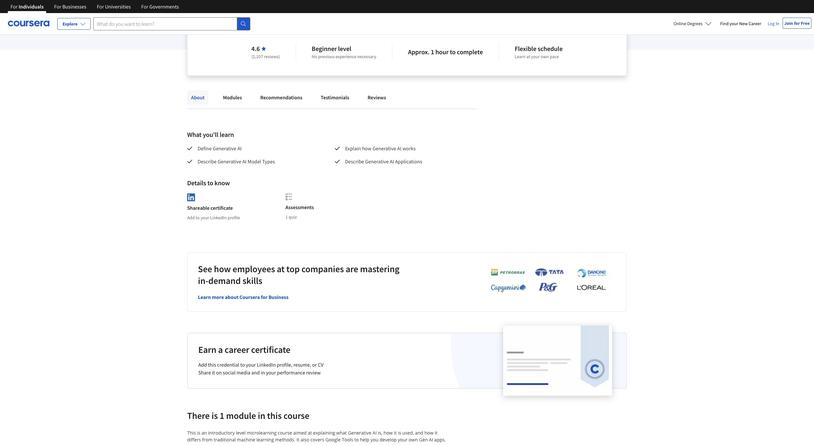 Task type: vqa. For each thing, say whether or not it's contained in the screenshot.
left Have
no



Task type: describe. For each thing, give the bounding box(es) containing it.
describe generative ai model types
[[198, 158, 275, 165]]

ai right 'gen'
[[429, 437, 433, 444]]

linkedin inside add this credential to your linkedin profile, resume, or cv share it on social media and in your performance review
[[257, 362, 276, 369]]

0 vertical spatial certificate
[[211, 205, 233, 211]]

in
[[776, 21, 780, 27]]

there is 1 module in this course
[[187, 410, 310, 422]]

no
[[312, 54, 317, 60]]

top
[[287, 263, 300, 275]]

used,
[[403, 430, 414, 437]]

and inside this is an introductory level microlearning course aimed at explaining what generative ai is, how it is used, and how it differs from traditional machine learning methods. it also covers google tools to help you develop your own gen ai apps.
[[415, 430, 424, 437]]

for individuals
[[10, 3, 44, 10]]

about
[[225, 294, 239, 301]]

experience
[[336, 54, 357, 60]]

define
[[198, 145, 212, 152]]

cv
[[318, 362, 324, 369]]

types
[[262, 158, 275, 165]]

this
[[187, 430, 196, 437]]

from
[[202, 437, 213, 444]]

online degrees
[[674, 21, 703, 27]]

methods.
[[275, 437, 296, 444]]

previous
[[318, 54, 335, 60]]

shareable certificate
[[187, 205, 233, 211]]

to left know
[[208, 179, 213, 187]]

pace
[[550, 54, 559, 60]]

individuals
[[19, 3, 44, 10]]

find your new career link
[[717, 20, 765, 28]]

governments
[[149, 3, 179, 10]]

career
[[749, 21, 762, 27]]

your down shareable certificate
[[201, 215, 209, 221]]

describe generative ai applications
[[345, 158, 422, 165]]

2 vertical spatial 1
[[220, 410, 224, 422]]

machine
[[237, 437, 255, 444]]

own inside this is an introductory level microlearning course aimed at explaining what generative ai is, how it is used, and how it differs from traditional machine learning methods. it also covers google tools to help you develop your own gen ai apps.
[[409, 437, 418, 444]]

media
[[237, 370, 250, 376]]

how inside see how employees at top companies are mastering in-demand skills
[[214, 263, 231, 275]]

gen
[[419, 437, 428, 444]]

resume,
[[294, 362, 311, 369]]

1 vertical spatial certificate
[[251, 344, 291, 356]]

ai left is,
[[373, 430, 377, 437]]

course for this
[[284, 410, 310, 422]]

modules link
[[219, 90, 246, 105]]

coursera career certificate image
[[504, 326, 613, 396]]

approx. 1 hour to complete
[[408, 48, 483, 56]]

add this credential to your linkedin profile, resume, or cv share it on social media and in your performance review
[[198, 362, 324, 376]]

are
[[346, 263, 358, 275]]

your right find
[[730, 21, 739, 27]]

tools
[[342, 437, 353, 444]]

ai left model
[[242, 158, 247, 165]]

social
[[223, 370, 236, 376]]

applications
[[395, 158, 422, 165]]

covers
[[311, 437, 325, 444]]

learn more about coursera for business
[[198, 294, 289, 301]]

your inside this is an introductory level microlearning course aimed at explaining what generative ai is, how it is used, and how it differs from traditional machine learning methods. it also covers google tools to help you develop your own gen ai apps.
[[398, 437, 408, 444]]

learn inside flexible schedule learn at your own pace
[[515, 54, 526, 60]]

share
[[198, 370, 211, 376]]

what
[[187, 131, 202, 139]]

and inside add this credential to your linkedin profile, resume, or cv share it on social media and in your performance review
[[252, 370, 260, 376]]

earn a career certificate
[[198, 344, 291, 356]]

model
[[248, 158, 261, 165]]

how right explain
[[362, 145, 372, 152]]

about
[[191, 94, 205, 101]]

explore button
[[57, 18, 91, 30]]

this is an introductory level microlearning course aimed at explaining what generative ai is, how it is used, and how it differs from traditional machine learning methods. it also covers google tools to help you develop your own gen ai apps.
[[187, 430, 446, 444]]

4.6
[[252, 45, 260, 53]]

apps.
[[435, 437, 446, 444]]

complete
[[457, 48, 483, 56]]

(2,107
[[252, 54, 263, 60]]

explore
[[63, 21, 78, 27]]

course for microlearning
[[278, 430, 292, 437]]

businesses
[[62, 3, 86, 10]]

it
[[297, 437, 300, 444]]

join for free link
[[783, 18, 812, 29]]

recommendations link
[[256, 90, 307, 105]]

join
[[785, 20, 794, 26]]

reviews)
[[264, 54, 280, 60]]

new
[[740, 21, 748, 27]]

approx.
[[408, 48, 430, 56]]

how up develop
[[384, 430, 393, 437]]

0 horizontal spatial learn
[[198, 294, 211, 301]]

log in link
[[765, 20, 783, 28]]

coursera
[[240, 294, 260, 301]]

level inside beginner level no previous experience necessary
[[338, 45, 351, 53]]

in inside add this credential to your linkedin profile, resume, or cv share it on social media and in your performance review
[[261, 370, 265, 376]]

explaining
[[313, 430, 335, 437]]

learn
[[220, 131, 234, 139]]

at inside this is an introductory level microlearning course aimed at explaining what generative ai is, how it is used, and how it differs from traditional machine learning methods. it also covers google tools to help you develop your own gen ai apps.
[[308, 430, 312, 437]]

earn
[[198, 344, 216, 356]]

shareable
[[187, 205, 210, 211]]

add for add this credential to your linkedin profile, resume, or cv share it on social media and in your performance review
[[198, 362, 207, 369]]

find
[[721, 21, 729, 27]]

join for free
[[785, 20, 810, 26]]

your left performance on the left bottom
[[266, 370, 276, 376]]

for for governments
[[141, 3, 148, 10]]

is for this
[[197, 430, 201, 437]]

this inside add this credential to your linkedin profile, resume, or cv share it on social media and in your performance review
[[208, 362, 216, 369]]

for for individuals
[[10, 3, 18, 10]]

develop
[[380, 437, 397, 444]]

for universities
[[97, 3, 131, 10]]

for for universities
[[97, 3, 104, 10]]

aimed
[[293, 430, 307, 437]]

1 vertical spatial for
[[261, 294, 268, 301]]

hour
[[436, 48, 449, 56]]

degrees
[[688, 21, 703, 27]]

ai left works
[[397, 145, 402, 152]]



Task type: locate. For each thing, give the bounding box(es) containing it.
demand
[[208, 275, 241, 287]]

log in
[[768, 21, 780, 27]]

for businesses
[[54, 3, 86, 10]]

know
[[215, 179, 230, 187]]

0 vertical spatial linkedin
[[210, 215, 227, 221]]

0 vertical spatial in
[[261, 370, 265, 376]]

level up experience
[[338, 45, 351, 53]]

0 horizontal spatial 1
[[220, 410, 224, 422]]

generative up describe generative ai applications
[[373, 145, 396, 152]]

details
[[187, 179, 206, 187]]

assessments
[[286, 204, 314, 211]]

0 horizontal spatial at
[[277, 263, 285, 275]]

coursera enterprise logos image
[[481, 268, 612, 297]]

add for add to your linkedin profile
[[187, 215, 195, 221]]

1 left the quiz
[[286, 214, 288, 220]]

review
[[306, 370, 321, 376]]

your
[[730, 21, 739, 27], [531, 54, 540, 60], [201, 215, 209, 221], [246, 362, 256, 369], [266, 370, 276, 376], [398, 437, 408, 444]]

1 horizontal spatial and
[[415, 430, 424, 437]]

1 vertical spatial 1
[[286, 214, 288, 220]]

describe for describe generative ai applications
[[345, 158, 364, 165]]

there
[[187, 410, 210, 422]]

online
[[674, 21, 687, 27]]

0 vertical spatial learn
[[515, 54, 526, 60]]

a
[[218, 344, 223, 356]]

recommendations
[[260, 94, 303, 101]]

learn
[[515, 54, 526, 60], [198, 294, 211, 301]]

1 vertical spatial level
[[236, 430, 246, 437]]

1 horizontal spatial learn
[[515, 54, 526, 60]]

mastering
[[360, 263, 400, 275]]

schedule
[[538, 45, 563, 53]]

your down used,
[[398, 437, 408, 444]]

at for your
[[527, 54, 531, 60]]

how right see
[[214, 263, 231, 275]]

is for there
[[212, 410, 218, 422]]

level inside this is an introductory level microlearning course aimed at explaining what generative ai is, how it is used, and how it differs from traditional machine learning methods. it also covers google tools to help you develop your own gen ai apps.
[[236, 430, 246, 437]]

to right hour
[[450, 48, 456, 56]]

learn down flexible
[[515, 54, 526, 60]]

linkedin down shareable certificate
[[210, 215, 227, 221]]

0 horizontal spatial this
[[208, 362, 216, 369]]

1 horizontal spatial is
[[212, 410, 218, 422]]

course inside this is an introductory level microlearning course aimed at explaining what generative ai is, how it is used, and how it differs from traditional machine learning methods. it also covers google tools to help you develop your own gen ai apps.
[[278, 430, 292, 437]]

1 vertical spatial learn
[[198, 294, 211, 301]]

1 vertical spatial linkedin
[[257, 362, 276, 369]]

how
[[362, 145, 372, 152], [214, 263, 231, 275], [384, 430, 393, 437], [425, 430, 434, 437]]

online degrees button
[[669, 16, 717, 31]]

None search field
[[93, 17, 250, 30]]

help
[[360, 437, 370, 444]]

skills
[[243, 275, 263, 287]]

2 horizontal spatial at
[[527, 54, 531, 60]]

for right the join
[[795, 20, 800, 26]]

for left businesses
[[54, 3, 61, 10]]

0 vertical spatial for
[[795, 20, 800, 26]]

see how employees at top companies are mastering in-demand skills
[[198, 263, 400, 287]]

define generative ai
[[198, 145, 242, 152]]

generative for define generative ai
[[213, 145, 237, 152]]

and right media on the bottom left of page
[[252, 370, 260, 376]]

ai left applications
[[390, 158, 394, 165]]

1 horizontal spatial 1
[[286, 214, 288, 220]]

in right media on the bottom left of page
[[261, 370, 265, 376]]

module
[[226, 410, 256, 422]]

about link
[[187, 90, 209, 105]]

flexible schedule learn at your own pace
[[515, 45, 563, 60]]

0 vertical spatial own
[[541, 54, 549, 60]]

how up 'gen'
[[425, 430, 434, 437]]

0 vertical spatial level
[[338, 45, 351, 53]]

this up the on
[[208, 362, 216, 369]]

generative down explain how generative ai works
[[365, 158, 389, 165]]

is right there
[[212, 410, 218, 422]]

add up share
[[198, 362, 207, 369]]

0 horizontal spatial it
[[212, 370, 215, 376]]

to down shareable
[[196, 215, 200, 221]]

describe for describe generative ai model types
[[198, 158, 217, 165]]

beginner level no previous experience necessary
[[312, 45, 377, 60]]

your down flexible
[[531, 54, 540, 60]]

an
[[202, 430, 207, 437]]

at down flexible
[[527, 54, 531, 60]]

it left the on
[[212, 370, 215, 376]]

1 vertical spatial add
[[198, 362, 207, 369]]

to inside add this credential to your linkedin profile, resume, or cv share it on social media and in your performance review
[[240, 362, 245, 369]]

138,944 already enrolled
[[187, 11, 242, 18]]

introductory
[[208, 430, 235, 437]]

at inside flexible schedule learn at your own pace
[[527, 54, 531, 60]]

0 vertical spatial 1
[[431, 48, 434, 56]]

at
[[527, 54, 531, 60], [277, 263, 285, 275], [308, 430, 312, 437]]

certificate up profile,
[[251, 344, 291, 356]]

0 vertical spatial this
[[208, 362, 216, 369]]

it up develop
[[394, 430, 397, 437]]

1 horizontal spatial describe
[[345, 158, 364, 165]]

ai
[[238, 145, 242, 152], [397, 145, 402, 152], [242, 158, 247, 165], [390, 158, 394, 165], [373, 430, 377, 437], [429, 437, 433, 444]]

1 horizontal spatial this
[[267, 410, 282, 422]]

this up microlearning
[[267, 410, 282, 422]]

for left universities on the top left of the page
[[97, 3, 104, 10]]

course up aimed
[[284, 410, 310, 422]]

add to your linkedin profile
[[187, 215, 240, 221]]

own down used,
[[409, 437, 418, 444]]

is,
[[378, 430, 383, 437]]

level
[[338, 45, 351, 53], [236, 430, 246, 437]]

1
[[431, 48, 434, 56], [286, 214, 288, 220], [220, 410, 224, 422]]

testimonials
[[321, 94, 349, 101]]

linkedin
[[210, 215, 227, 221], [257, 362, 276, 369]]

3 for from the left
[[97, 3, 104, 10]]

0 horizontal spatial linkedin
[[210, 215, 227, 221]]

1 quiz
[[286, 214, 297, 220]]

your inside flexible schedule learn at your own pace
[[531, 54, 540, 60]]

1 vertical spatial this
[[267, 410, 282, 422]]

necessary
[[357, 54, 377, 60]]

own left pace
[[541, 54, 549, 60]]

add inside add this credential to your linkedin profile, resume, or cv share it on social media and in your performance review
[[198, 362, 207, 369]]

1 describe from the left
[[198, 158, 217, 165]]

for left business
[[261, 294, 268, 301]]

2 horizontal spatial it
[[435, 430, 438, 437]]

it inside add this credential to your linkedin profile, resume, or cv share it on social media and in your performance review
[[212, 370, 215, 376]]

generative for describe generative ai applications
[[365, 158, 389, 165]]

in-
[[198, 275, 208, 287]]

explain how generative ai works
[[345, 145, 416, 152]]

enrolled
[[224, 11, 242, 18]]

for for businesses
[[54, 3, 61, 10]]

explain
[[345, 145, 361, 152]]

your up media on the bottom left of page
[[246, 362, 256, 369]]

generative down the learn
[[213, 145, 237, 152]]

what you'll learn
[[187, 131, 234, 139]]

universities
[[105, 3, 131, 10]]

ai up describe generative ai model types on the left top of the page
[[238, 145, 242, 152]]

coursera image
[[8, 18, 49, 29]]

free
[[801, 20, 810, 26]]

it up the apps.
[[435, 430, 438, 437]]

0 horizontal spatial describe
[[198, 158, 217, 165]]

microlearning
[[247, 430, 277, 437]]

1 vertical spatial own
[[409, 437, 418, 444]]

find your new career
[[721, 21, 762, 27]]

generative inside this is an introductory level microlearning course aimed at explaining what generative ai is, how it is used, and how it differs from traditional machine learning methods. it also covers google tools to help you develop your own gen ai apps.
[[348, 430, 372, 437]]

course up 'methods.'
[[278, 430, 292, 437]]

1 left hour
[[431, 48, 434, 56]]

certificate up add to your linkedin profile
[[211, 205, 233, 211]]

you'll
[[203, 131, 219, 139]]

1 horizontal spatial own
[[541, 54, 549, 60]]

4 for from the left
[[141, 3, 148, 10]]

business
[[269, 294, 289, 301]]

0 vertical spatial at
[[527, 54, 531, 60]]

and
[[252, 370, 260, 376], [415, 430, 424, 437]]

to
[[450, 48, 456, 56], [208, 179, 213, 187], [196, 215, 200, 221], [240, 362, 245, 369], [355, 437, 359, 444]]

banner navigation
[[5, 0, 184, 13]]

linkedin left profile,
[[257, 362, 276, 369]]

1 horizontal spatial it
[[394, 430, 397, 437]]

at up "also"
[[308, 430, 312, 437]]

for left governments
[[141, 3, 148, 10]]

2 horizontal spatial 1
[[431, 48, 434, 56]]

1 horizontal spatial level
[[338, 45, 351, 53]]

0 horizontal spatial add
[[187, 215, 195, 221]]

1 horizontal spatial linkedin
[[257, 362, 276, 369]]

describe down explain
[[345, 158, 364, 165]]

profile,
[[277, 362, 293, 369]]

2 horizontal spatial is
[[398, 430, 401, 437]]

for governments
[[141, 3, 179, 10]]

1 vertical spatial and
[[415, 430, 424, 437]]

add
[[187, 215, 195, 221], [198, 362, 207, 369]]

1 vertical spatial course
[[278, 430, 292, 437]]

0 horizontal spatial for
[[261, 294, 268, 301]]

is left an
[[197, 430, 201, 437]]

is left used,
[[398, 430, 401, 437]]

0 vertical spatial add
[[187, 215, 195, 221]]

1 up introductory
[[220, 410, 224, 422]]

modules
[[223, 94, 242, 101]]

performance
[[277, 370, 305, 376]]

you
[[371, 437, 379, 444]]

certificate
[[211, 205, 233, 211], [251, 344, 291, 356]]

0 horizontal spatial is
[[197, 430, 201, 437]]

2 describe from the left
[[345, 158, 364, 165]]

works
[[403, 145, 416, 152]]

describe down define
[[198, 158, 217, 165]]

to left 'help'
[[355, 437, 359, 444]]

2 vertical spatial at
[[308, 430, 312, 437]]

2 for from the left
[[54, 3, 61, 10]]

profile
[[228, 215, 240, 221]]

at inside see how employees at top companies are mastering in-demand skills
[[277, 263, 285, 275]]

0 horizontal spatial own
[[409, 437, 418, 444]]

level up machine
[[236, 430, 246, 437]]

for left individuals
[[10, 3, 18, 10]]

career
[[225, 344, 250, 356]]

generative for describe generative ai model types
[[218, 158, 241, 165]]

to inside this is an introductory level microlearning course aimed at explaining what generative ai is, how it is used, and how it differs from traditional machine learning methods. it also covers google tools to help you develop your own gen ai apps.
[[355, 437, 359, 444]]

own
[[541, 54, 549, 60], [409, 437, 418, 444]]

generative up 'help'
[[348, 430, 372, 437]]

0 vertical spatial and
[[252, 370, 260, 376]]

0 horizontal spatial and
[[252, 370, 260, 376]]

learn more about coursera for business link
[[198, 294, 289, 301]]

1 horizontal spatial at
[[308, 430, 312, 437]]

learn left the more
[[198, 294, 211, 301]]

log
[[768, 21, 775, 27]]

at for top
[[277, 263, 285, 275]]

generative down the define generative ai
[[218, 158, 241, 165]]

what
[[336, 430, 347, 437]]

quiz
[[289, 214, 297, 220]]

or
[[312, 362, 317, 369]]

1 horizontal spatial for
[[795, 20, 800, 26]]

and up 'gen'
[[415, 430, 424, 437]]

in up microlearning
[[258, 410, 265, 422]]

reviews link
[[364, 90, 390, 105]]

1 vertical spatial in
[[258, 410, 265, 422]]

What do you want to learn? text field
[[93, 17, 237, 30]]

1 horizontal spatial certificate
[[251, 344, 291, 356]]

0 vertical spatial course
[[284, 410, 310, 422]]

to up media on the bottom left of page
[[240, 362, 245, 369]]

0 horizontal spatial certificate
[[211, 205, 233, 211]]

1 horizontal spatial add
[[198, 362, 207, 369]]

details to know
[[187, 179, 230, 187]]

add down shareable
[[187, 215, 195, 221]]

1 vertical spatial at
[[277, 263, 285, 275]]

1 for from the left
[[10, 3, 18, 10]]

is
[[212, 410, 218, 422], [197, 430, 201, 437], [398, 430, 401, 437]]

more
[[212, 294, 224, 301]]

testimonials link
[[317, 90, 353, 105]]

at left 'top' in the left of the page
[[277, 263, 285, 275]]

0 horizontal spatial level
[[236, 430, 246, 437]]

own inside flexible schedule learn at your own pace
[[541, 54, 549, 60]]



